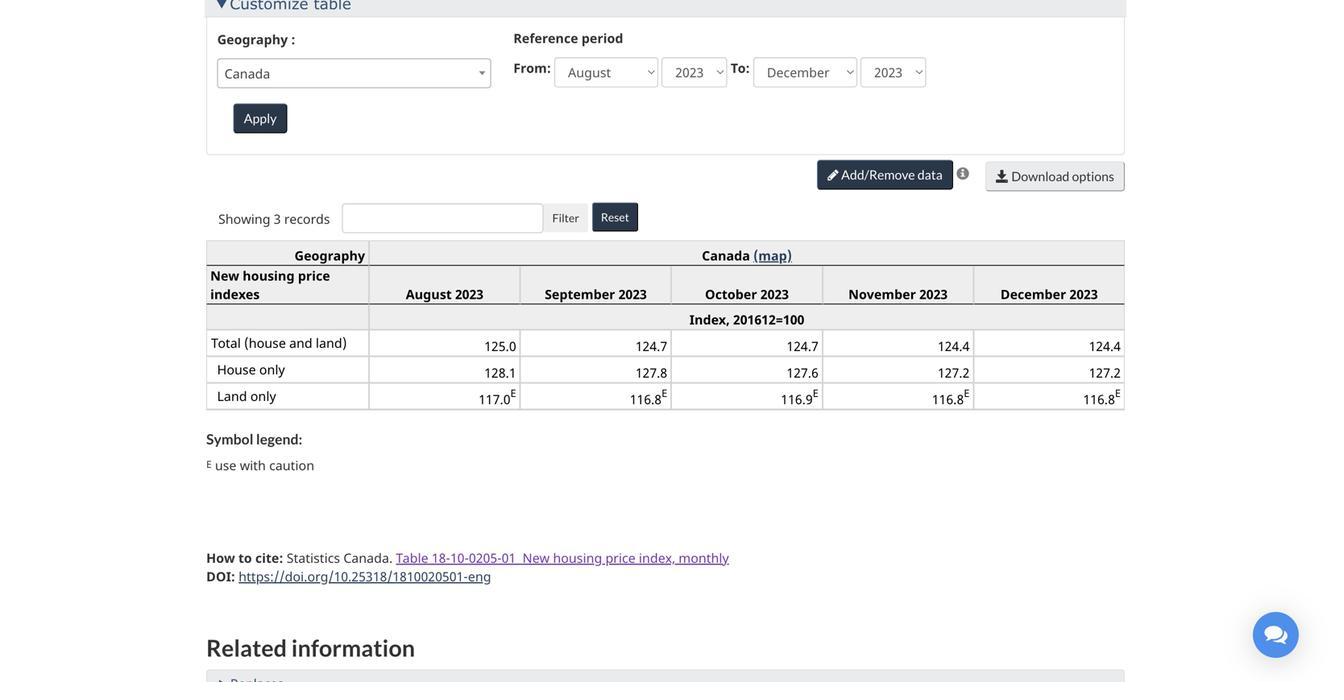 Task type: describe. For each thing, give the bounding box(es) containing it.
open live chat image
[[1253, 612, 1299, 658]]

116.9
[[781, 391, 813, 408]]

117.0
[[479, 391, 511, 408]]

18-
[[432, 549, 450, 567]]

options
[[1072, 169, 1114, 184]]

data
[[918, 167, 943, 183]]

3 116.8 e from the left
[[1083, 386, 1121, 408]]

127.6
[[787, 364, 819, 382]]

3 116.8 from the left
[[1083, 391, 1115, 408]]

reset
[[601, 210, 629, 224]]

0205-
[[469, 549, 502, 567]]

2 124.4 from the left
[[1089, 338, 1121, 355]]

10-
[[450, 549, 469, 567]]

add/remove data button
[[817, 160, 953, 190]]

125.0
[[484, 338, 516, 355]]

2 116.8 e from the left
[[932, 386, 970, 408]]

2023 for august 2023
[[455, 286, 484, 303]]

(map) link
[[754, 247, 792, 264]]

land only
[[217, 388, 276, 405]]

only for land only
[[250, 388, 276, 405]]

new inside how to cite: statistics canada. table 18-10-0205-01          new housing price index, monthly doi: https://doi.org/10.25318/1810020501-eng
[[523, 549, 550, 567]]

index,
[[690, 311, 730, 328]]

pencil image
[[828, 169, 839, 182]]

records
[[284, 210, 330, 228]]

apply
[[244, 111, 277, 126]]

reference period element
[[217, 52, 1122, 88]]

november
[[848, 286, 916, 303]]

to
[[238, 549, 252, 567]]

from:
[[513, 59, 551, 77]]

128.1
[[484, 364, 516, 382]]

december
[[1001, 286, 1066, 303]]

2 127.2 from the left
[[1089, 364, 1121, 382]]

cite:
[[255, 549, 283, 567]]

1 116.8 from the left
[[630, 391, 662, 408]]

save image
[[996, 170, 1009, 183]]

land
[[217, 388, 247, 405]]

showing
[[218, 210, 270, 228]]

https://doi.org/10.25318/1810020501-eng link
[[239, 568, 491, 585]]

download
[[1011, 169, 1070, 184]]

e inside 117.0 e
[[511, 386, 516, 400]]

statistics
[[287, 549, 340, 567]]

1 116.8 e from the left
[[630, 386, 667, 408]]

filter
[[552, 211, 579, 225]]

index,
[[639, 549, 675, 567]]

Canada field
[[217, 58, 491, 88]]

land)
[[316, 334, 347, 352]]

(map)
[[754, 247, 792, 264]]

1 127.2 from the left
[[938, 364, 970, 382]]

e inside the e use with caution
[[206, 458, 212, 471]]

1 124.4 from the left
[[938, 338, 970, 355]]

september
[[545, 286, 615, 303]]

october 2023
[[705, 286, 789, 303]]

house
[[217, 361, 256, 378]]

add/remove data
[[839, 167, 943, 183]]

canada (map)
[[702, 247, 792, 264]]

127.8
[[636, 364, 667, 382]]

canada for canada (map)
[[702, 247, 750, 264]]

and
[[289, 334, 312, 352]]

geography for geography :
[[217, 31, 288, 48]]

september 2023
[[545, 286, 647, 303]]

information
[[291, 634, 415, 662]]

table
[[396, 549, 428, 567]]

related information
[[206, 634, 415, 662]]

how to cite: statistics canada. table 18-10-0205-01          new housing price index, monthly doi: https://doi.org/10.25318/1810020501-eng
[[206, 549, 729, 585]]

showing 3 records
[[218, 210, 330, 228]]

1 124.7 from the left
[[636, 338, 667, 355]]



Task type: locate. For each thing, give the bounding box(es) containing it.
1 vertical spatial only
[[250, 388, 276, 405]]

to:
[[731, 59, 750, 77]]

canada inside field
[[224, 65, 270, 82]]

new housing price indexes
[[210, 267, 330, 303]]

new
[[210, 267, 239, 284], [523, 549, 550, 567]]

price
[[298, 267, 330, 284], [606, 549, 636, 567]]

2 horizontal spatial 116.8
[[1083, 391, 1115, 408]]

1 vertical spatial geography
[[295, 247, 365, 264]]

reference
[[513, 30, 578, 47]]

geography :
[[217, 31, 295, 48]]

use
[[215, 457, 236, 474]]

:
[[291, 31, 295, 48]]

1 vertical spatial new
[[523, 549, 550, 567]]

2023 for december 2023
[[1070, 286, 1098, 303]]

2 116.8 from the left
[[932, 391, 964, 408]]

1 2023 from the left
[[455, 286, 484, 303]]

124.7 up 127.8
[[636, 338, 667, 355]]

None text field
[[342, 204, 544, 233]]

only
[[259, 361, 285, 378], [250, 388, 276, 405]]

how
[[206, 549, 235, 567]]

monthly
[[679, 549, 729, 567]]

geography
[[217, 31, 288, 48], [295, 247, 365, 264]]

2 2023 from the left
[[619, 286, 647, 303]]

2023 right august at the left of page
[[455, 286, 484, 303]]

1 horizontal spatial new
[[523, 549, 550, 567]]

5 2023 from the left
[[1070, 286, 1098, 303]]

124.7 up 127.6
[[787, 338, 819, 355]]

doi:
[[206, 568, 235, 585]]

eng
[[468, 568, 491, 585]]

124.4 down november 2023
[[938, 338, 970, 355]]

add/remove data help image
[[956, 167, 969, 180]]

0 horizontal spatial 116.8
[[630, 391, 662, 408]]

124.4
[[938, 338, 970, 355], [1089, 338, 1121, 355]]

0 vertical spatial geography
[[217, 31, 288, 48]]

new up indexes
[[210, 267, 239, 284]]

only down total (house and land)
[[259, 361, 285, 378]]

1 vertical spatial housing
[[553, 549, 602, 567]]

124.4 down the december 2023
[[1089, 338, 1121, 355]]

geography for geography
[[295, 247, 365, 264]]

3
[[274, 210, 281, 228]]

december 2023
[[1001, 286, 1098, 303]]

download options
[[1009, 169, 1114, 184]]

only down house only
[[250, 388, 276, 405]]

price inside how to cite: statistics canada. table 18-10-0205-01          new housing price index, monthly doi: https://doi.org/10.25318/1810020501-eng
[[606, 549, 636, 567]]

period
[[582, 30, 623, 47]]

0 vertical spatial new
[[210, 267, 239, 284]]

1 horizontal spatial canada
[[702, 247, 750, 264]]

116.8 e
[[630, 386, 667, 408], [932, 386, 970, 408], [1083, 386, 1121, 408]]

2023 right november
[[919, 286, 948, 303]]

new right 0205-
[[523, 549, 550, 567]]

2 124.7 from the left
[[787, 338, 819, 355]]

price inside "new housing price indexes"
[[298, 267, 330, 284]]

price down records
[[298, 267, 330, 284]]

127.2
[[938, 364, 970, 382], [1089, 364, 1121, 382]]

november 2023
[[848, 286, 948, 303]]

reset button
[[592, 203, 638, 232]]

2023 right december
[[1070, 286, 1098, 303]]

e inside 116.9 e
[[813, 386, 819, 400]]

2023 for september 2023
[[619, 286, 647, 303]]

1 vertical spatial canada
[[702, 247, 750, 264]]

0 horizontal spatial 116.8 e
[[630, 386, 667, 408]]

0 horizontal spatial canada
[[224, 65, 270, 82]]

0 horizontal spatial new
[[210, 267, 239, 284]]

e use with caution
[[206, 457, 314, 474]]

canada for canada
[[224, 65, 270, 82]]

2023 for november 2023
[[919, 286, 948, 303]]

0 horizontal spatial price
[[298, 267, 330, 284]]

housing inside how to cite: statistics canada. table 18-10-0205-01          new housing price index, monthly doi: https://doi.org/10.25318/1810020501-eng
[[553, 549, 602, 567]]

housing up indexes
[[243, 267, 295, 284]]

1 horizontal spatial 124.7
[[787, 338, 819, 355]]

only for house only
[[259, 361, 285, 378]]

geography down records
[[295, 247, 365, 264]]

4 2023 from the left
[[919, 286, 948, 303]]

1 horizontal spatial 116.8 e
[[932, 386, 970, 408]]

2023
[[455, 286, 484, 303], [619, 286, 647, 303], [761, 286, 789, 303], [919, 286, 948, 303], [1070, 286, 1098, 303]]

0 horizontal spatial housing
[[243, 267, 295, 284]]

legend:
[[256, 431, 302, 448]]

filter button
[[544, 204, 588, 233]]

canada.
[[343, 549, 393, 567]]

2023 for october 2023
[[761, 286, 789, 303]]

new inside "new housing price indexes"
[[210, 267, 239, 284]]

indexes
[[210, 286, 260, 303]]

canada up october
[[702, 247, 750, 264]]

caution
[[269, 457, 314, 474]]

1 horizontal spatial geography
[[295, 247, 365, 264]]

1 vertical spatial price
[[606, 549, 636, 567]]

1 horizontal spatial 116.8
[[932, 391, 964, 408]]

1 horizontal spatial housing
[[553, 549, 602, 567]]

0 horizontal spatial 124.4
[[938, 338, 970, 355]]

1 horizontal spatial 127.2
[[1089, 364, 1121, 382]]

symbol legend:
[[206, 431, 302, 448]]

1 horizontal spatial 124.4
[[1089, 338, 1121, 355]]

october
[[705, 286, 757, 303]]

116.8
[[630, 391, 662, 408], [932, 391, 964, 408], [1083, 391, 1115, 408]]

canada down geography :
[[224, 65, 270, 82]]

116.9 e
[[781, 386, 819, 408]]

symbol
[[206, 431, 253, 448]]

https://doi.org/10.25318/1810020501-
[[239, 568, 468, 585]]

index, 201612=100
[[690, 311, 804, 328]]

0 vertical spatial housing
[[243, 267, 295, 284]]

august 2023
[[406, 286, 484, 303]]

related
[[206, 634, 287, 662]]

201612=100
[[733, 311, 804, 328]]

0 vertical spatial canada
[[224, 65, 270, 82]]

august
[[406, 286, 452, 303]]

124.7
[[636, 338, 667, 355], [787, 338, 819, 355]]

canada
[[224, 65, 270, 82], [702, 247, 750, 264]]

reference period
[[513, 30, 623, 47]]

price left index,
[[606, 549, 636, 567]]

0 vertical spatial price
[[298, 267, 330, 284]]

house only
[[217, 361, 285, 378]]

0 horizontal spatial 124.7
[[636, 338, 667, 355]]

1 horizontal spatial price
[[606, 549, 636, 567]]

add/remove
[[841, 167, 915, 183]]

(house
[[244, 334, 286, 352]]

0 horizontal spatial geography
[[217, 31, 288, 48]]

e
[[511, 386, 516, 400], [662, 386, 667, 400], [813, 386, 819, 400], [964, 386, 970, 400], [1115, 386, 1121, 400], [206, 458, 212, 471]]

housing left index,
[[553, 549, 602, 567]]

download options button
[[986, 162, 1125, 192]]

housing inside "new housing price indexes"
[[243, 267, 295, 284]]

117.0 e
[[479, 386, 516, 408]]

total (house and land)
[[211, 334, 347, 352]]

geography left :
[[217, 31, 288, 48]]

0 vertical spatial only
[[259, 361, 285, 378]]

total
[[211, 334, 241, 352]]

2023 right september
[[619, 286, 647, 303]]

0 horizontal spatial 127.2
[[938, 364, 970, 382]]

e link
[[206, 457, 212, 474]]

2023 up 201612=100
[[761, 286, 789, 303]]

apply button
[[233, 104, 287, 133]]

housing
[[243, 267, 295, 284], [553, 549, 602, 567]]

3 2023 from the left
[[761, 286, 789, 303]]

with
[[240, 457, 266, 474]]

2 horizontal spatial 116.8 e
[[1083, 386, 1121, 408]]



Task type: vqa. For each thing, say whether or not it's contained in the screenshot.
housing within new housing price indexes
yes



